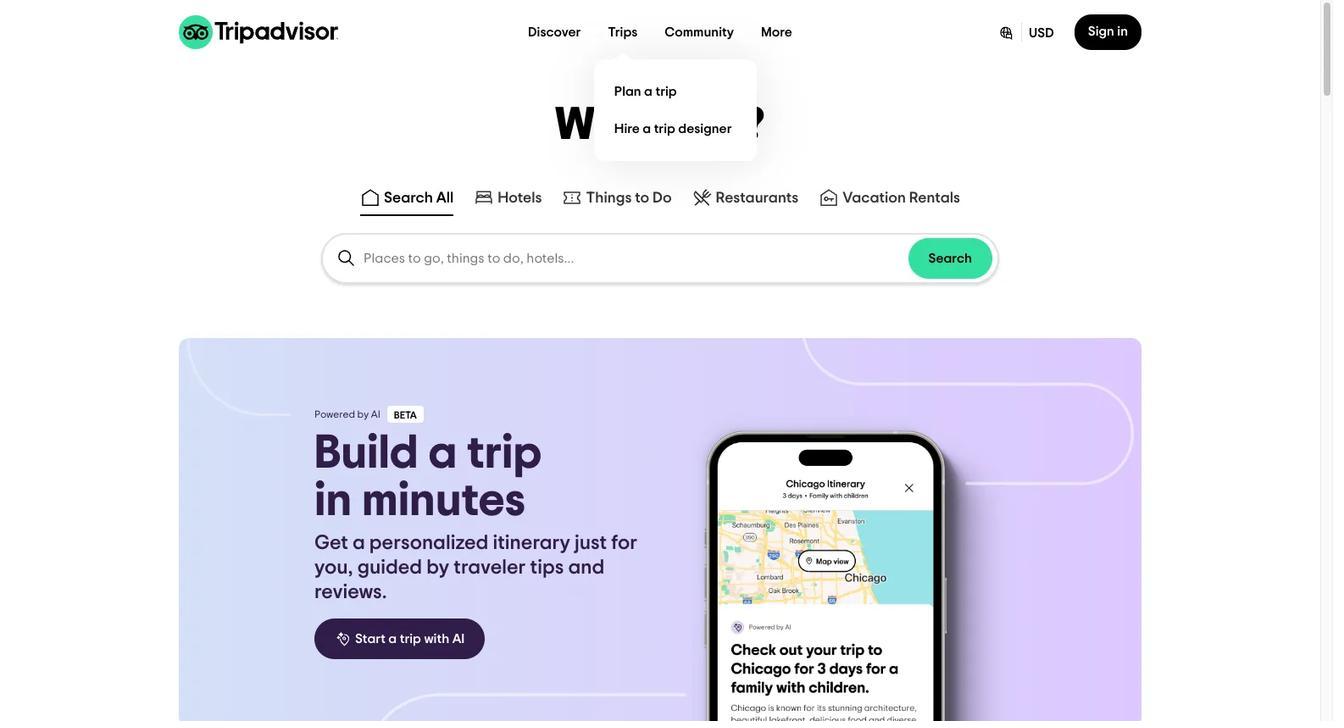 Task type: locate. For each thing, give the bounding box(es) containing it.
0 vertical spatial ai
[[371, 409, 380, 420]]

sign in
[[1088, 25, 1128, 38]]

0 horizontal spatial ai
[[371, 409, 380, 420]]

1 vertical spatial by
[[427, 558, 449, 578]]

discover
[[528, 25, 581, 39]]

powered by ai
[[314, 409, 380, 420]]

traveler
[[454, 558, 526, 578]]

trip
[[656, 84, 677, 98], [654, 122, 675, 135], [467, 430, 542, 477], [400, 632, 421, 646]]

vacation rentals
[[843, 191, 960, 206]]

trips
[[608, 25, 638, 39]]

a right "plan"
[[644, 84, 653, 98]]

tab list containing search all
[[0, 181, 1321, 220]]

search search field down do
[[323, 235, 998, 282]]

search left the all
[[384, 191, 433, 206]]

build a trip in minutes get a personalized itinerary just for you, guided by traveler tips and reviews.
[[314, 430, 637, 603]]

a right build
[[428, 430, 457, 477]]

search image
[[336, 248, 357, 269]]

1 horizontal spatial by
[[427, 558, 449, 578]]

hotels button
[[471, 184, 545, 216]]

trip inside build a trip in minutes get a personalized itinerary just for you, guided by traveler tips and reviews.
[[467, 430, 542, 477]]

build
[[314, 430, 418, 477]]

plan a trip link
[[608, 73, 743, 110]]

things to do link
[[562, 187, 672, 208]]

more button
[[748, 15, 806, 49]]

tab list
[[0, 181, 1321, 220]]

trips button
[[594, 15, 651, 49]]

restaurants
[[716, 191, 799, 206]]

itinerary
[[493, 533, 570, 553]]

hire
[[614, 122, 640, 135]]

trip for hire
[[654, 122, 675, 135]]

ai inside start a trip with ai button
[[452, 632, 465, 646]]

restaurants button
[[689, 184, 802, 216]]

a right start
[[388, 632, 397, 646]]

restaurants link
[[692, 187, 799, 208]]

by down personalized
[[427, 558, 449, 578]]

start a trip with ai
[[355, 632, 465, 646]]

0 vertical spatial by
[[357, 409, 369, 420]]

1 vertical spatial in
[[314, 477, 352, 525]]

start
[[355, 632, 386, 646]]

menu containing plan a trip
[[594, 59, 757, 161]]

in
[[1117, 25, 1128, 38], [314, 477, 352, 525]]

usd
[[1029, 26, 1054, 40]]

1 horizontal spatial ai
[[452, 632, 465, 646]]

Search search field
[[323, 235, 998, 282], [364, 251, 908, 266]]

you,
[[314, 558, 353, 578]]

search for search all
[[384, 191, 433, 206]]

search down rentals
[[929, 252, 972, 265]]

search
[[384, 191, 433, 206], [929, 252, 972, 265]]

0 vertical spatial in
[[1117, 25, 1128, 38]]

ai left beta
[[371, 409, 380, 420]]

usd button
[[984, 14, 1068, 50]]

a right the hire
[[643, 122, 651, 135]]

a inside button
[[388, 632, 397, 646]]

ai
[[371, 409, 380, 420], [452, 632, 465, 646]]

trip inside button
[[400, 632, 421, 646]]

in up get
[[314, 477, 352, 525]]

more
[[761, 25, 792, 39]]

menu
[[594, 59, 757, 161]]

reviews.
[[314, 582, 387, 603]]

1 vertical spatial search
[[929, 252, 972, 265]]

search button
[[908, 238, 993, 279]]

powered
[[314, 409, 355, 420]]

with
[[424, 632, 449, 646]]

sign in link
[[1075, 14, 1142, 50]]

1 vertical spatial ai
[[452, 632, 465, 646]]

hotels
[[498, 191, 542, 206]]

by
[[357, 409, 369, 420], [427, 558, 449, 578]]

where
[[555, 103, 691, 148]]

hire a trip designer
[[614, 122, 732, 135]]

0 horizontal spatial in
[[314, 477, 352, 525]]

a
[[644, 84, 653, 98], [643, 122, 651, 135], [428, 430, 457, 477], [353, 533, 365, 553], [388, 632, 397, 646]]

tripadvisor image
[[179, 15, 338, 49]]

0 horizontal spatial search
[[384, 191, 433, 206]]

by right powered
[[357, 409, 369, 420]]

rentals
[[909, 191, 960, 206]]

ai right with
[[452, 632, 465, 646]]

0 vertical spatial search
[[384, 191, 433, 206]]

1 horizontal spatial search
[[929, 252, 972, 265]]

in right the sign
[[1117, 25, 1128, 38]]



Task type: describe. For each thing, give the bounding box(es) containing it.
plan
[[614, 84, 641, 98]]

by inside build a trip in minutes get a personalized itinerary just for you, guided by traveler tips and reviews.
[[427, 558, 449, 578]]

things to do
[[586, 191, 672, 206]]

trip for start
[[400, 632, 421, 646]]

trip for build
[[467, 430, 542, 477]]

minutes
[[362, 477, 526, 525]]

discover button
[[515, 15, 594, 49]]

1 horizontal spatial in
[[1117, 25, 1128, 38]]

search for search
[[929, 252, 972, 265]]

a for start
[[388, 632, 397, 646]]

things
[[586, 191, 632, 206]]

a for plan
[[644, 84, 653, 98]]

start a trip with ai button
[[314, 619, 485, 659]]

to
[[635, 191, 649, 206]]

a for hire
[[643, 122, 651, 135]]

0 horizontal spatial by
[[357, 409, 369, 420]]

search search field down to
[[364, 251, 908, 266]]

do
[[653, 191, 672, 206]]

tips
[[530, 558, 564, 578]]

to?
[[701, 103, 766, 148]]

for
[[611, 533, 637, 553]]

search all button
[[357, 184, 457, 216]]

get
[[314, 533, 348, 553]]

sign
[[1088, 25, 1114, 38]]

search search field containing search
[[323, 235, 998, 282]]

in inside build a trip in minutes get a personalized itinerary just for you, guided by traveler tips and reviews.
[[314, 477, 352, 525]]

where to?
[[555, 103, 766, 148]]

beta
[[394, 410, 417, 420]]

search all
[[384, 191, 454, 206]]

vacation rentals button
[[816, 184, 964, 216]]

all
[[436, 191, 454, 206]]

plan a trip
[[614, 84, 677, 98]]

vacation
[[843, 191, 906, 206]]

and
[[568, 558, 605, 578]]

community
[[665, 25, 734, 39]]

just
[[575, 533, 607, 553]]

a right get
[[353, 533, 365, 553]]

community button
[[651, 15, 748, 49]]

trip for plan
[[656, 84, 677, 98]]

things to do button
[[559, 184, 675, 216]]

hotels link
[[474, 187, 542, 208]]

hire a trip designer link
[[608, 110, 743, 147]]

vacation rentals link
[[819, 187, 960, 208]]

designer
[[678, 122, 732, 135]]

guided
[[357, 558, 422, 578]]

personalized
[[369, 533, 489, 553]]

a for build
[[428, 430, 457, 477]]



Task type: vqa. For each thing, say whether or not it's contained in the screenshot.
a related to Hire
yes



